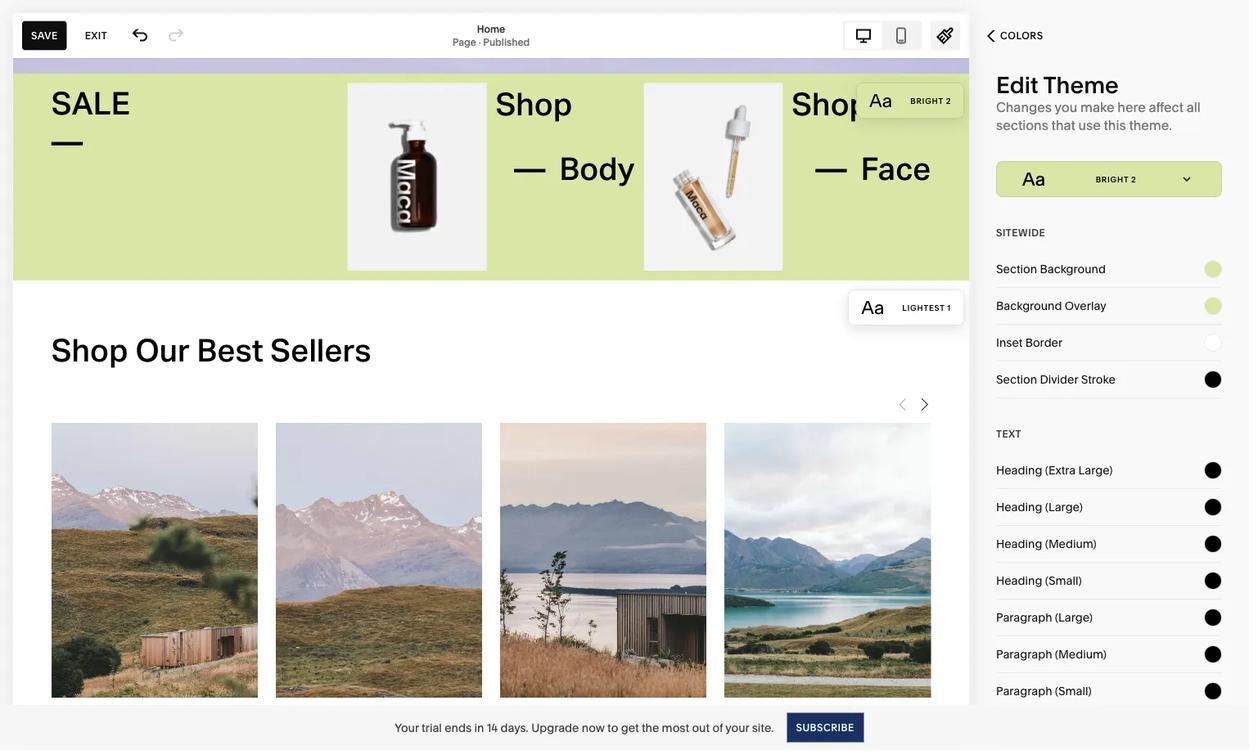 Task type: describe. For each thing, give the bounding box(es) containing it.
14
[[487, 721, 498, 735]]

(large) for paragraph (large)
[[1055, 611, 1093, 625]]

section divider stroke button
[[996, 362, 1222, 398]]

sections
[[996, 117, 1048, 133]]

subscribe
[[796, 722, 854, 734]]

section for section divider stroke
[[996, 373, 1037, 387]]

paragraph for paragraph (medium)
[[996, 648, 1052, 662]]

your
[[395, 721, 419, 735]]

section background button
[[996, 251, 1222, 287]]

trial
[[422, 721, 442, 735]]

changes
[[996, 99, 1052, 115]]

heading (medium) button
[[996, 526, 1222, 562]]

affect
[[1149, 99, 1184, 115]]

paragraph (small) button
[[996, 674, 1222, 710]]

section background
[[996, 262, 1106, 276]]

paragraph (medium) button
[[996, 637, 1222, 673]]

edit
[[996, 71, 1039, 99]]

paragraph (large)
[[996, 611, 1093, 625]]

edit theme
[[996, 71, 1119, 99]]

heading for heading (medium)
[[996, 537, 1042, 551]]

of
[[713, 721, 723, 735]]

in
[[474, 721, 484, 735]]

background inside button
[[1040, 262, 1106, 276]]

published
[[483, 36, 530, 48]]

large)
[[1079, 464, 1113, 478]]

out
[[692, 721, 710, 735]]

make
[[1081, 99, 1115, 115]]

to
[[608, 721, 618, 735]]

(medium) for heading (medium)
[[1045, 537, 1097, 551]]

home
[[477, 23, 505, 35]]

sitewide
[[996, 227, 1046, 239]]

(small) for paragraph (small)
[[1055, 685, 1092, 699]]

2
[[1131, 174, 1137, 184]]

exit
[[85, 29, 107, 41]]

theme
[[1043, 71, 1119, 99]]

days.
[[500, 721, 529, 735]]

background overlay button
[[996, 288, 1222, 324]]

inset border
[[996, 336, 1063, 350]]

most
[[662, 721, 689, 735]]

inset
[[996, 336, 1023, 350]]

inset border button
[[996, 325, 1222, 361]]

you
[[1055, 99, 1077, 115]]

upgrade
[[531, 721, 579, 735]]

site.
[[752, 721, 774, 735]]

all
[[1187, 99, 1201, 115]]

subscribe button
[[787, 713, 863, 743]]

now
[[582, 721, 605, 735]]

heading for heading (large)
[[996, 501, 1042, 515]]



Task type: vqa. For each thing, say whether or not it's contained in the screenshot.
"SUBSCRIBE" button
yes



Task type: locate. For each thing, give the bounding box(es) containing it.
2 paragraph from the top
[[996, 648, 1052, 662]]

section inside button
[[996, 373, 1037, 387]]

1 paragraph from the top
[[996, 611, 1052, 625]]

background up inset border
[[996, 299, 1062, 313]]

heading for heading (small)
[[996, 574, 1042, 588]]

(medium) down heading (large) in the bottom of the page
[[1045, 537, 1097, 551]]

3 paragraph from the top
[[996, 685, 1052, 699]]

(medium)
[[1045, 537, 1097, 551], [1055, 648, 1107, 662]]

(small)
[[1045, 574, 1082, 588], [1055, 685, 1092, 699]]

1 vertical spatial section
[[996, 373, 1037, 387]]

2 section from the top
[[996, 373, 1037, 387]]

exit button
[[76, 21, 116, 50]]

(extra
[[1045, 464, 1076, 478]]

section
[[996, 262, 1037, 276], [996, 373, 1037, 387]]

1 vertical spatial (small)
[[1055, 685, 1092, 699]]

(large) down (extra
[[1045, 501, 1083, 515]]

get
[[621, 721, 639, 735]]

1 heading from the top
[[996, 464, 1042, 478]]

3 heading from the top
[[996, 537, 1042, 551]]

paragraph
[[996, 611, 1052, 625], [996, 648, 1052, 662], [996, 685, 1052, 699]]

section inside button
[[996, 262, 1037, 276]]

bright 2
[[1096, 174, 1137, 184]]

0 vertical spatial section
[[996, 262, 1037, 276]]

(small) down the heading (medium)
[[1045, 574, 1082, 588]]

heading (small)
[[996, 574, 1082, 588]]

section down 'inset'
[[996, 373, 1037, 387]]

heading for heading (extra large)
[[996, 464, 1042, 478]]

(small) down paragraph (medium)
[[1055, 685, 1092, 699]]

save
[[31, 29, 58, 41]]

page
[[452, 36, 476, 48]]

home page · published
[[452, 23, 530, 48]]

your
[[726, 721, 749, 735]]

heading up the heading (medium)
[[996, 501, 1042, 515]]

paragraph inside paragraph (medium) button
[[996, 648, 1052, 662]]

heading (medium)
[[996, 537, 1097, 551]]

background up overlay
[[1040, 262, 1106, 276]]

0 vertical spatial (large)
[[1045, 501, 1083, 515]]

here
[[1118, 99, 1146, 115]]

4 heading from the top
[[996, 574, 1042, 588]]

theme.
[[1129, 117, 1172, 133]]

(large)
[[1045, 501, 1083, 515], [1055, 611, 1093, 625]]

this
[[1104, 117, 1126, 133]]

·
[[479, 36, 481, 48]]

text
[[996, 429, 1022, 440]]

heading
[[996, 464, 1042, 478], [996, 501, 1042, 515], [996, 537, 1042, 551], [996, 574, 1042, 588]]

paragraph (small)
[[996, 685, 1092, 699]]

bright
[[1096, 174, 1129, 184]]

heading (small) button
[[996, 563, 1222, 599]]

paragraph (large) button
[[996, 600, 1222, 636]]

paragraph (medium)
[[996, 648, 1107, 662]]

(small) for heading (small)
[[1045, 574, 1082, 588]]

background overlay
[[996, 299, 1106, 313]]

aa
[[1022, 168, 1045, 190]]

tab list
[[845, 23, 920, 49]]

1 vertical spatial (medium)
[[1055, 648, 1107, 662]]

paragraph for paragraph (large)
[[996, 611, 1052, 625]]

heading inside button
[[996, 464, 1042, 478]]

border
[[1026, 336, 1063, 350]]

1 section from the top
[[996, 262, 1037, 276]]

divider
[[1040, 373, 1078, 387]]

paragraph up paragraph (small)
[[996, 648, 1052, 662]]

0 vertical spatial paragraph
[[996, 611, 1052, 625]]

1 vertical spatial paragraph
[[996, 648, 1052, 662]]

0 vertical spatial background
[[1040, 262, 1106, 276]]

the
[[642, 721, 659, 735]]

colors
[[1000, 30, 1043, 42]]

overlay
[[1065, 299, 1106, 313]]

heading down text at right bottom
[[996, 464, 1042, 478]]

0 vertical spatial (medium)
[[1045, 537, 1097, 551]]

1 vertical spatial (large)
[[1055, 611, 1093, 625]]

paragraph down paragraph (medium)
[[996, 685, 1052, 699]]

(large) up paragraph (medium)
[[1055, 611, 1093, 625]]

2 vertical spatial paragraph
[[996, 685, 1052, 699]]

paragraph down heading (small)
[[996, 611, 1052, 625]]

stroke
[[1081, 373, 1116, 387]]

colors button
[[969, 18, 1061, 54]]

heading up heading (small)
[[996, 537, 1042, 551]]

paragraph for paragraph (small)
[[996, 685, 1052, 699]]

save button
[[22, 21, 67, 50]]

heading (large)
[[996, 501, 1083, 515]]

section for section background
[[996, 262, 1037, 276]]

0 vertical spatial (small)
[[1045, 574, 1082, 588]]

changes you make here affect all sections that use this theme.
[[996, 99, 1201, 133]]

section down the sitewide
[[996, 262, 1037, 276]]

background inside button
[[996, 299, 1062, 313]]

heading (extra large) button
[[996, 453, 1222, 489]]

paragraph inside paragraph (large) button
[[996, 611, 1052, 625]]

(medium) up paragraph (small) button
[[1055, 648, 1107, 662]]

heading (extra large)
[[996, 464, 1113, 478]]

2 heading from the top
[[996, 501, 1042, 515]]

1 vertical spatial background
[[996, 299, 1062, 313]]

background
[[1040, 262, 1106, 276], [996, 299, 1062, 313]]

paragraph inside paragraph (small) button
[[996, 685, 1052, 699]]

section divider stroke
[[996, 373, 1116, 387]]

(large) for heading (large)
[[1045, 501, 1083, 515]]

that
[[1052, 117, 1075, 133]]

heading up paragraph (large)
[[996, 574, 1042, 588]]

ends
[[445, 721, 472, 735]]

your trial ends in 14 days. upgrade now to get the most out of your site.
[[395, 721, 774, 735]]

(medium) for paragraph (medium)
[[1055, 648, 1107, 662]]

heading (large) button
[[996, 490, 1222, 526]]

use
[[1079, 117, 1101, 133]]



